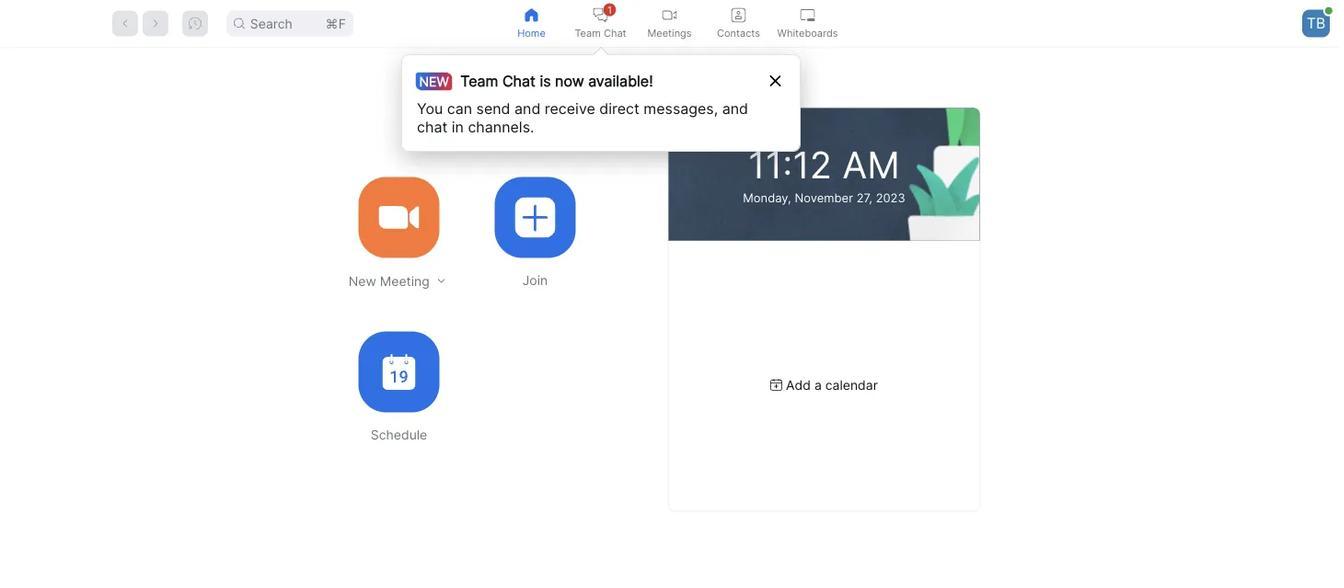 Task type: describe. For each thing, give the bounding box(es) containing it.
27,
[[857, 191, 873, 205]]

send
[[477, 99, 511, 117]]

2023
[[876, 191, 906, 205]]

video on image
[[662, 8, 677, 23]]

team chat
[[575, 27, 627, 39]]

chat for team chat is now available!
[[503, 72, 536, 90]]

in
[[452, 118, 464, 136]]

online image
[[1326, 7, 1333, 14]]

is
[[540, 72, 551, 90]]

home button
[[497, 0, 566, 47]]

november
[[795, 191, 854, 205]]

whiteboards
[[778, 27, 838, 39]]

can
[[447, 99, 472, 117]]

team for team chat
[[575, 27, 601, 39]]

1 and from the left
[[515, 99, 541, 117]]

join
[[523, 273, 548, 288]]

tooltip containing team chat is now available!
[[401, 47, 801, 152]]

chat
[[417, 118, 448, 136]]

calendar
[[826, 377, 878, 393]]

you can send and receive direct messages, and chat in channels.
[[417, 99, 749, 136]]

channels.
[[468, 118, 534, 136]]

tb
[[1307, 14, 1326, 32]]

schedule
[[371, 427, 427, 443]]

meetings
[[648, 27, 692, 39]]

2 and from the left
[[722, 99, 749, 117]]

team chat is now available!
[[461, 72, 653, 90]]

online image
[[1326, 7, 1333, 14]]

11:12
[[749, 143, 832, 187]]

contacts button
[[704, 0, 773, 47]]



Task type: locate. For each thing, give the bounding box(es) containing it.
chat
[[604, 27, 627, 39], [503, 72, 536, 90]]

plus squircle image
[[515, 197, 556, 238], [515, 197, 556, 238]]

a
[[815, 377, 822, 393]]

magnifier image
[[234, 18, 245, 29]]

calendar add calendar image
[[771, 379, 783, 391], [771, 379, 783, 391]]

0 vertical spatial team
[[575, 27, 601, 39]]

add a calendar link
[[771, 377, 878, 393]]

and down team chat is now available! element
[[515, 99, 541, 117]]

1
[[608, 4, 612, 16]]

add a calendar
[[786, 377, 878, 393]]

home
[[518, 27, 546, 39]]

tab list
[[497, 0, 842, 47]]

direct
[[600, 99, 640, 117]]

now
[[555, 72, 584, 90]]

video camera on image
[[379, 197, 419, 238], [379, 197, 419, 238]]

tooltip
[[401, 47, 801, 152]]

monday,
[[743, 191, 792, 205]]

and right 'messages,'
[[722, 99, 749, 117]]

magnifier image
[[234, 18, 245, 29]]

and
[[515, 99, 541, 117], [722, 99, 749, 117]]

team
[[575, 27, 601, 39], [461, 72, 499, 90]]

team up now
[[575, 27, 601, 39]]

close image
[[770, 75, 781, 87], [770, 75, 781, 87]]

receive
[[545, 99, 596, 117]]

team for team chat is now available!
[[461, 72, 499, 90]]

available!
[[588, 72, 653, 90]]

team up send in the top of the page
[[461, 72, 499, 90]]

new meeting
[[349, 273, 430, 289]]

meetings button
[[635, 0, 704, 47]]

home small image
[[524, 8, 539, 23], [524, 8, 539, 23]]

11:12 am monday, november 27, 2023
[[743, 143, 906, 205]]

tab list containing 1
[[497, 0, 842, 47]]

team chat is now available! element
[[423, 70, 653, 92]]

0 horizontal spatial team
[[461, 72, 499, 90]]

add
[[786, 377, 811, 393]]

chat for team chat
[[604, 27, 627, 39]]

chevron down small image
[[435, 275, 448, 287], [435, 275, 448, 287]]

chat down 1
[[604, 27, 627, 39]]

new
[[349, 273, 376, 289]]

0 horizontal spatial and
[[515, 99, 541, 117]]

you can send and receive direct messages, and chat in channels. element
[[417, 99, 766, 136]]

you
[[417, 99, 443, 117]]

1 horizontal spatial chat
[[604, 27, 627, 39]]

messages,
[[644, 99, 718, 117]]

meeting
[[380, 273, 430, 289]]

0 horizontal spatial chat
[[503, 72, 536, 90]]

chat left is
[[503, 72, 536, 90]]

1 vertical spatial chat
[[503, 72, 536, 90]]

search
[[250, 16, 293, 31]]

⌘f
[[326, 16, 346, 31]]

video on image
[[662, 8, 677, 23]]

chat inside team chat is now available! element
[[503, 72, 536, 90]]

whiteboards button
[[773, 0, 842, 47]]

0 vertical spatial chat
[[604, 27, 627, 39]]

schedule image
[[383, 354, 416, 390]]

team chat image
[[593, 8, 608, 23], [593, 8, 608, 23]]

1 vertical spatial team
[[461, 72, 499, 90]]

1 horizontal spatial team
[[575, 27, 601, 39]]

profile contact image
[[731, 8, 746, 23], [731, 8, 746, 23]]

1 horizontal spatial and
[[722, 99, 749, 117]]

am
[[843, 143, 900, 187]]

whiteboard small image
[[801, 8, 815, 23], [801, 8, 815, 23]]

home tab panel
[[0, 48, 1340, 572]]

contacts
[[717, 27, 760, 39]]



Task type: vqa. For each thing, say whether or not it's contained in the screenshot.
Team Chat Button
no



